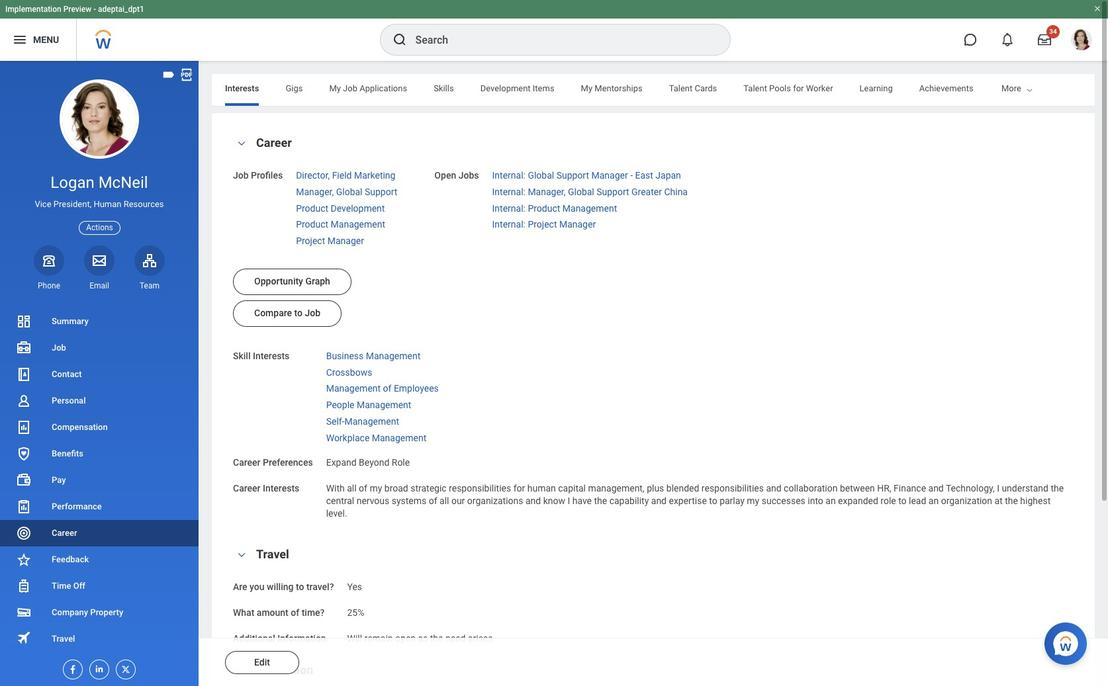 Task type: vqa. For each thing, say whether or not it's contained in the screenshot.
travel
yes



Task type: locate. For each thing, give the bounding box(es) containing it.
global down internal: global support manager - east japan
[[568, 187, 594, 197]]

i down capital
[[568, 496, 570, 506]]

management of employees
[[326, 384, 439, 394]]

- right preview
[[93, 5, 96, 14]]

to
[[294, 308, 303, 318], [709, 496, 718, 506], [899, 496, 907, 506], [296, 582, 304, 593]]

1 chevron down image from the top
[[234, 139, 250, 148]]

an right into
[[826, 496, 836, 506]]

interests left gigs in the top of the page
[[225, 83, 259, 93]]

career preferences
[[233, 458, 313, 468]]

all
[[347, 483, 357, 494], [440, 496, 449, 506]]

to right willing
[[296, 582, 304, 593]]

the right as
[[430, 634, 443, 644]]

achievements
[[920, 83, 974, 93]]

talent for talent cards
[[669, 83, 693, 93]]

1 horizontal spatial responsibilities
[[702, 483, 764, 494]]

yes element
[[347, 580, 362, 593]]

1 my from the left
[[329, 83, 341, 93]]

items selected list containing business management
[[326, 348, 460, 444]]

management down crossbows
[[326, 384, 381, 394]]

global up internal: product management link
[[528, 170, 554, 181]]

0 vertical spatial travel
[[256, 548, 289, 562]]

benefits image
[[16, 446, 32, 462]]

management
[[563, 203, 617, 214], [331, 219, 385, 230], [366, 351, 421, 361], [326, 384, 381, 394], [357, 400, 411, 411], [345, 416, 399, 427], [372, 433, 427, 443]]

property
[[90, 608, 123, 618]]

of left time?
[[291, 608, 299, 618]]

at
[[995, 496, 1003, 506]]

1 horizontal spatial support
[[557, 170, 589, 181]]

manager inside the internal: global support manager - east japan link
[[592, 170, 628, 181]]

0 horizontal spatial global
[[336, 187, 363, 197]]

support down marketing
[[365, 187, 398, 197]]

3 internal: from the top
[[492, 203, 526, 214]]

1 talent from the left
[[669, 83, 693, 93]]

project down the internal: product management
[[528, 219, 557, 230]]

global for internal:
[[528, 170, 554, 181]]

management,
[[588, 483, 645, 494]]

1 vertical spatial my
[[747, 496, 760, 506]]

0 horizontal spatial talent
[[669, 83, 693, 93]]

talent left cards
[[669, 83, 693, 93]]

internal: for internal: global support manager - east japan
[[492, 170, 526, 181]]

people management
[[326, 400, 411, 411]]

talent for talent pools for worker
[[744, 83, 767, 93]]

and down the human
[[526, 496, 541, 506]]

manager inside "internal: project manager" link
[[559, 219, 596, 230]]

for left the human
[[514, 483, 525, 494]]

central
[[326, 496, 354, 506]]

compensation image
[[16, 420, 32, 436]]

my left mentorships
[[581, 83, 593, 93]]

i
[[997, 483, 1000, 494], [568, 496, 570, 506]]

0 vertical spatial i
[[997, 483, 1000, 494]]

0 horizontal spatial development
[[331, 203, 385, 214]]

global inside the internal: global support manager - east japan link
[[528, 170, 554, 181]]

product up the project manager link on the top left of page
[[296, 219, 328, 230]]

mail image
[[91, 253, 107, 269]]

compare to job
[[254, 308, 321, 318]]

manager, global support link
[[296, 184, 398, 197]]

1 responsibilities from the left
[[449, 483, 511, 494]]

management for workplace management
[[372, 433, 427, 443]]

contact image
[[16, 367, 32, 383]]

0 horizontal spatial responsibilities
[[449, 483, 511, 494]]

1 vertical spatial i
[[568, 496, 570, 506]]

to left parlay
[[709, 496, 718, 506]]

highest
[[1021, 496, 1051, 506]]

talent pools for worker
[[744, 83, 833, 93]]

list
[[0, 309, 199, 653]]

pay image
[[16, 473, 32, 489]]

2 vertical spatial interests
[[263, 483, 299, 494]]

capital
[[558, 483, 586, 494]]

support down internal: global support manager - east japan
[[597, 187, 629, 197]]

hr,
[[878, 483, 892, 494]]

0 vertical spatial interests
[[225, 83, 259, 93]]

items selected list for skill interests
[[326, 348, 460, 444]]

internal:
[[492, 170, 526, 181], [492, 187, 526, 197], [492, 203, 526, 214], [492, 219, 526, 230]]

opportunity graph
[[254, 276, 330, 287]]

jobs
[[459, 170, 479, 181]]

menu banner
[[0, 0, 1108, 61]]

business management
[[326, 351, 421, 361]]

interests down preferences
[[263, 483, 299, 494]]

internal: manager, global support greater china
[[492, 187, 688, 197]]

view printable version (pdf) image
[[179, 68, 194, 82]]

of down the strategic
[[429, 496, 437, 506]]

contact
[[52, 369, 82, 379]]

i up at
[[997, 483, 1000, 494]]

0 vertical spatial all
[[347, 483, 357, 494]]

to inside travel group
[[296, 582, 304, 593]]

interests for skill
[[253, 351, 290, 361]]

0 vertical spatial my
[[370, 483, 382, 494]]

development items
[[480, 83, 555, 93]]

the right at
[[1005, 496, 1018, 506]]

0 horizontal spatial -
[[93, 5, 96, 14]]

interests for career
[[263, 483, 299, 494]]

travel link
[[0, 626, 199, 653]]

president,
[[53, 199, 92, 209]]

view team image
[[142, 253, 158, 269]]

management up management of employees link
[[366, 351, 421, 361]]

management down product development
[[331, 219, 385, 230]]

0 horizontal spatial i
[[568, 496, 570, 506]]

linkedin image
[[90, 661, 105, 675]]

my mentorships
[[581, 83, 643, 93]]

director, field marketing link
[[296, 168, 396, 181]]

1 vertical spatial manager
[[559, 219, 596, 230]]

human
[[528, 483, 556, 494]]

support for internal:
[[557, 170, 589, 181]]

collaboration
[[784, 483, 838, 494]]

1 horizontal spatial all
[[440, 496, 449, 506]]

will remain open as the need arises
[[347, 634, 493, 644]]

chevron down image
[[234, 139, 250, 148], [234, 551, 250, 560]]

2 vertical spatial manager
[[328, 236, 364, 246]]

have
[[573, 496, 592, 506]]

expand
[[326, 458, 357, 468]]

0 vertical spatial chevron down image
[[234, 139, 250, 148]]

manager down the internal: product management
[[559, 219, 596, 230]]

menu button
[[0, 19, 76, 61]]

- left east
[[630, 170, 633, 181]]

talent left 'pools'
[[744, 83, 767, 93]]

justify image
[[12, 32, 28, 48]]

product inside "link"
[[296, 203, 328, 214]]

pools
[[769, 83, 791, 93]]

2 vertical spatial the
[[430, 634, 443, 644]]

all left the our
[[440, 496, 449, 506]]

job link
[[0, 335, 199, 362]]

team
[[140, 281, 160, 291]]

chevron down image left travel button
[[234, 551, 250, 560]]

internal: product management link
[[492, 200, 617, 214]]

management for people management
[[357, 400, 411, 411]]

implementation
[[5, 5, 61, 14]]

Search Workday  search field
[[415, 25, 703, 54]]

product development
[[296, 203, 385, 214]]

1 horizontal spatial my
[[581, 83, 593, 93]]

career up career interests on the bottom
[[233, 458, 261, 468]]

0 horizontal spatial travel
[[52, 634, 75, 644]]

time?
[[302, 608, 325, 618]]

for
[[793, 83, 804, 93], [514, 483, 525, 494]]

0 vertical spatial for
[[793, 83, 804, 93]]

items selected list containing director, field marketing
[[296, 168, 419, 247]]

phone
[[38, 281, 60, 291]]

items selected list containing internal: global support manager - east japan
[[492, 168, 709, 231]]

career up feedback
[[52, 528, 77, 538]]

0 horizontal spatial project
[[296, 236, 325, 246]]

1 vertical spatial all
[[440, 496, 449, 506]]

interests inside tab list
[[225, 83, 259, 93]]

you
[[250, 582, 265, 593]]

development left items
[[480, 83, 531, 93]]

career up profiles
[[256, 136, 292, 150]]

global inside the internal: manager, global support greater china link
[[568, 187, 594, 197]]

0 horizontal spatial support
[[365, 187, 398, 197]]

educatio
[[1078, 83, 1108, 93]]

1 vertical spatial chevron down image
[[234, 551, 250, 560]]

chevron down image left career button on the left top
[[234, 139, 250, 148]]

tab list
[[212, 74, 1108, 106]]

manager, down director,
[[296, 187, 334, 197]]

menu
[[33, 34, 59, 45]]

items selected list for open jobs
[[492, 168, 709, 231]]

1 vertical spatial -
[[630, 170, 633, 181]]

0 horizontal spatial my
[[329, 83, 341, 93]]

x image
[[117, 661, 131, 675]]

career for career button on the left top
[[256, 136, 292, 150]]

performance link
[[0, 494, 199, 520]]

development down manager, global support
[[331, 203, 385, 214]]

0 vertical spatial project
[[528, 219, 557, 230]]

product for product management
[[296, 219, 328, 230]]

1 vertical spatial development
[[331, 203, 385, 214]]

2 my from the left
[[581, 83, 593, 93]]

1 vertical spatial interests
[[253, 351, 290, 361]]

1 horizontal spatial for
[[793, 83, 804, 93]]

1 horizontal spatial the
[[1005, 496, 1018, 506]]

product up product management 'link'
[[296, 203, 328, 214]]

additional information
[[233, 634, 326, 644]]

25% element
[[347, 605, 364, 618]]

travel down company
[[52, 634, 75, 644]]

human
[[94, 199, 121, 209]]

management up role
[[372, 433, 427, 443]]

career image
[[16, 526, 32, 542]]

personal image
[[16, 393, 32, 409]]

internal: manager, global support greater china link
[[492, 184, 688, 197]]

business management link
[[326, 348, 421, 361]]

the right understand
[[1051, 483, 1064, 494]]

1 horizontal spatial -
[[630, 170, 633, 181]]

4 internal: from the top
[[492, 219, 526, 230]]

1 vertical spatial travel
[[52, 634, 75, 644]]

product inside 'link'
[[296, 219, 328, 230]]

management down 'management of employees'
[[357, 400, 411, 411]]

my right gigs in the top of the page
[[329, 83, 341, 93]]

beyond
[[359, 458, 390, 468]]

0 horizontal spatial for
[[514, 483, 525, 494]]

and right the finance
[[929, 483, 944, 494]]

0 horizontal spatial an
[[826, 496, 836, 506]]

compensation link
[[0, 414, 199, 441]]

my up nervous at bottom
[[370, 483, 382, 494]]

manager up the internal: manager, global support greater china link
[[592, 170, 628, 181]]

1 horizontal spatial i
[[997, 483, 1000, 494]]

project down product management
[[296, 236, 325, 246]]

0 vertical spatial the
[[1051, 483, 1064, 494]]

1 horizontal spatial an
[[929, 496, 939, 506]]

product up "internal: project manager" link
[[528, 203, 560, 214]]

job inside compare to job button
[[305, 308, 321, 318]]

- inside items selected list
[[630, 170, 633, 181]]

1 vertical spatial for
[[514, 483, 525, 494]]

1 horizontal spatial development
[[480, 83, 531, 93]]

role
[[881, 496, 896, 506]]

all right with at the bottom
[[347, 483, 357, 494]]

job down the graph
[[305, 308, 321, 318]]

my right parlay
[[747, 496, 760, 506]]

company property image
[[16, 605, 32, 621]]

adeptai_dpt1
[[98, 5, 144, 14]]

0 horizontal spatial all
[[347, 483, 357, 494]]

global down director, field marketing
[[336, 187, 363, 197]]

0 vertical spatial development
[[480, 83, 531, 93]]

travel up willing
[[256, 548, 289, 562]]

of up "people management" link
[[383, 384, 392, 394]]

travel image
[[16, 631, 32, 647]]

1 horizontal spatial talent
[[744, 83, 767, 93]]

of inside travel group
[[291, 608, 299, 618]]

an right lead
[[929, 496, 939, 506]]

product for product development
[[296, 203, 328, 214]]

successes
[[762, 496, 806, 506]]

responsibilities up parlay
[[702, 483, 764, 494]]

development inside "link"
[[331, 203, 385, 214]]

email
[[89, 281, 109, 291]]

chevron down image inside "career" group
[[234, 139, 250, 148]]

interests
[[225, 83, 259, 93], [253, 351, 290, 361], [263, 483, 299, 494]]

1 horizontal spatial manager,
[[528, 187, 566, 197]]

finance
[[894, 483, 926, 494]]

self-management
[[326, 416, 399, 427]]

career for career interests
[[233, 483, 261, 494]]

management inside "link"
[[366, 351, 421, 361]]

with
[[326, 483, 345, 494]]

career group
[[233, 134, 1074, 531]]

to right compare
[[294, 308, 303, 318]]

0 horizontal spatial manager,
[[296, 187, 334, 197]]

0 vertical spatial -
[[93, 5, 96, 14]]

responsibilities up the organizations
[[449, 483, 511, 494]]

interests right the "skill"
[[253, 351, 290, 361]]

2 horizontal spatial global
[[568, 187, 594, 197]]

director, field marketing
[[296, 170, 396, 181]]

career down career preferences
[[233, 483, 261, 494]]

technology,
[[946, 483, 995, 494]]

support up the internal: manager, global support greater china link
[[557, 170, 589, 181]]

1 horizontal spatial travel
[[256, 548, 289, 562]]

0 vertical spatial manager
[[592, 170, 628, 181]]

project manager link
[[296, 233, 364, 246]]

career interests
[[233, 483, 299, 494]]

chevron down image inside travel group
[[234, 551, 250, 560]]

2 talent from the left
[[744, 83, 767, 93]]

travel inside group
[[256, 548, 289, 562]]

off
[[73, 581, 85, 591]]

2 internal: from the top
[[492, 187, 526, 197]]

marketing
[[354, 170, 396, 181]]

for right 'pools'
[[793, 83, 804, 93]]

management inside 'link'
[[331, 219, 385, 230]]

employees
[[394, 384, 439, 394]]

2 chevron down image from the top
[[234, 551, 250, 560]]

0 horizontal spatial the
[[430, 634, 443, 644]]

team link
[[134, 245, 165, 291]]

lead
[[909, 496, 927, 506]]

chevron down image for career
[[234, 139, 250, 148]]

items selected list
[[296, 168, 419, 247], [492, 168, 709, 231], [326, 348, 460, 444]]

job up the contact
[[52, 343, 66, 353]]

facebook image
[[64, 661, 78, 675]]

responsibilities
[[449, 483, 511, 494], [702, 483, 764, 494]]

1 horizontal spatial global
[[528, 170, 554, 181]]

manager down product management
[[328, 236, 364, 246]]

management up workplace management link at the left of the page
[[345, 416, 399, 427]]

1 internal: from the top
[[492, 170, 526, 181]]

manager, up internal: product management link
[[528, 187, 566, 197]]

project manager
[[296, 236, 364, 246]]

to inside button
[[294, 308, 303, 318]]

global inside the manager, global support link
[[336, 187, 363, 197]]

email button
[[84, 245, 115, 291]]

summary link
[[0, 309, 199, 335]]



Task type: describe. For each thing, give the bounding box(es) containing it.
navigation pane region
[[0, 61, 199, 687]]

graph
[[306, 276, 330, 287]]

travel group
[[233, 546, 1074, 646]]

internal: project manager
[[492, 219, 596, 230]]

development inside tab list
[[480, 83, 531, 93]]

career link
[[0, 520, 199, 547]]

expand beyond role element
[[326, 455, 410, 468]]

systems
[[392, 496, 427, 506]]

the inside additional information element
[[430, 634, 443, 644]]

talent cards
[[669, 83, 717, 93]]

34 button
[[1030, 25, 1060, 54]]

nervous
[[357, 496, 390, 506]]

for inside tab list
[[793, 83, 804, 93]]

1 horizontal spatial my
[[747, 496, 760, 506]]

summary image
[[16, 314, 32, 330]]

relocation button
[[256, 663, 313, 677]]

more
[[1002, 83, 1022, 93]]

arises
[[468, 634, 493, 644]]

profiles
[[251, 170, 283, 181]]

mcneil
[[98, 173, 148, 192]]

crossbows
[[326, 367, 372, 378]]

expand beyond role
[[326, 458, 410, 468]]

support for manager,
[[365, 187, 398, 197]]

time off link
[[0, 573, 199, 600]]

china
[[664, 187, 688, 197]]

job inside job link
[[52, 343, 66, 353]]

people
[[326, 400, 355, 411]]

compare to job button
[[233, 300, 342, 327]]

- inside the 'menu' banner
[[93, 5, 96, 14]]

workplace management
[[326, 433, 427, 443]]

field
[[332, 170, 352, 181]]

expertise
[[669, 496, 707, 506]]

compensation
[[52, 422, 108, 432]]

phone logan mcneil element
[[34, 281, 64, 291]]

and up successes
[[766, 483, 782, 494]]

logan mcneil
[[51, 173, 148, 192]]

time
[[52, 581, 71, 591]]

greater
[[632, 187, 662, 197]]

inbox large image
[[1038, 33, 1051, 46]]

contact link
[[0, 362, 199, 388]]

compare
[[254, 308, 292, 318]]

internal: for internal: project manager
[[492, 219, 526, 230]]

search image
[[392, 32, 408, 48]]

1 an from the left
[[826, 496, 836, 506]]

1 horizontal spatial project
[[528, 219, 557, 230]]

cards
[[695, 83, 717, 93]]

summary
[[52, 316, 89, 326]]

skills
[[434, 83, 454, 93]]

people management link
[[326, 397, 411, 411]]

preview
[[63, 5, 91, 14]]

company property link
[[0, 600, 199, 626]]

edit button
[[225, 652, 299, 675]]

organization
[[941, 496, 993, 506]]

management for business management
[[366, 351, 421, 361]]

list containing summary
[[0, 309, 199, 653]]

travel?
[[306, 582, 334, 593]]

and down plus
[[651, 496, 667, 506]]

pay link
[[0, 467, 199, 494]]

product management
[[296, 219, 385, 230]]

company
[[52, 608, 88, 618]]

tag image
[[162, 68, 176, 82]]

travel button
[[256, 548, 289, 562]]

opportunity graph button
[[233, 269, 352, 295]]

travel inside list
[[52, 634, 75, 644]]

implementation preview -   adeptai_dpt1
[[5, 5, 144, 14]]

vice president, human resources
[[35, 199, 164, 209]]

tab list containing interests
[[212, 74, 1108, 106]]

open
[[435, 170, 456, 181]]

my for my job applications
[[329, 83, 341, 93]]

internal: product management
[[492, 203, 617, 214]]

management for self-management
[[345, 416, 399, 427]]

organizations
[[467, 496, 523, 506]]

opportunity
[[254, 276, 303, 287]]

1 manager, from the left
[[296, 187, 334, 197]]

worker
[[806, 83, 833, 93]]

2 an from the left
[[929, 496, 939, 506]]

broad
[[385, 483, 408, 494]]

email logan mcneil element
[[84, 281, 115, 291]]

skill
[[233, 351, 251, 361]]

close environment banner image
[[1094, 5, 1102, 13]]

of inside items selected list
[[383, 384, 392, 394]]

into
[[808, 496, 824, 506]]

strategic
[[411, 483, 447, 494]]

management for product management
[[331, 219, 385, 230]]

chevron down image for travel
[[234, 551, 250, 560]]

2 manager, from the left
[[528, 187, 566, 197]]

self-management link
[[326, 414, 399, 427]]

1 vertical spatial the
[[1005, 496, 1018, 506]]

notifications large image
[[1001, 33, 1014, 46]]

feedback link
[[0, 547, 199, 573]]

additional
[[233, 634, 275, 644]]

as
[[418, 634, 428, 644]]

feedback image
[[16, 552, 32, 568]]

1 vertical spatial project
[[296, 236, 325, 246]]

expanded
[[838, 496, 879, 506]]

job left profiles
[[233, 170, 249, 181]]

performance
[[52, 502, 102, 512]]

job image
[[16, 340, 32, 356]]

know
[[543, 496, 565, 506]]

workplace management link
[[326, 430, 427, 443]]

applications
[[360, 83, 407, 93]]

manager inside the project manager link
[[328, 236, 364, 246]]

chevron down image
[[234, 666, 250, 675]]

company property
[[52, 608, 123, 618]]

for inside with all of my broad strategic responsibilities for human capital management, plus blended responsibilities and collaboration between hr, finance and technology, i understand the central nervous systems of all our organizations and know i have the capability and expertise to parlay my successes into an expanded role to lead an organization at the highest level.
[[514, 483, 525, 494]]

amount
[[257, 608, 289, 618]]

between
[[840, 483, 875, 494]]

0 horizontal spatial my
[[370, 483, 382, 494]]

additional information element
[[347, 626, 493, 645]]

2 horizontal spatial support
[[597, 187, 629, 197]]

performance image
[[16, 499, 32, 515]]

profile logan mcneil image
[[1071, 29, 1093, 53]]

career for career preferences
[[233, 458, 261, 468]]

internal: for internal: manager, global support greater china
[[492, 187, 526, 197]]

feedback
[[52, 555, 89, 565]]

internal: for internal: product management
[[492, 203, 526, 214]]

phone image
[[40, 253, 58, 269]]

pay
[[52, 475, 66, 485]]

career inside navigation pane region
[[52, 528, 77, 538]]

remain
[[365, 634, 393, 644]]

plus
[[647, 483, 664, 494]]

role
[[392, 458, 410, 468]]

learning
[[860, 83, 893, 93]]

japan
[[656, 170, 681, 181]]

internal: project manager link
[[492, 217, 596, 230]]

my for my mentorships
[[581, 83, 593, 93]]

global for manager,
[[336, 187, 363, 197]]

to right role
[[899, 496, 907, 506]]

benefits
[[52, 449, 83, 459]]

management down internal: manager, global support greater china
[[563, 203, 617, 214]]

2 horizontal spatial the
[[1051, 483, 1064, 494]]

what
[[233, 608, 254, 618]]

certifications
[[1000, 83, 1051, 93]]

resources
[[124, 199, 164, 209]]

time off image
[[16, 579, 32, 595]]

willing
[[267, 582, 294, 593]]

items selected list for job profiles
[[296, 168, 419, 247]]

2 responsibilities from the left
[[702, 483, 764, 494]]

25%
[[347, 608, 364, 618]]

yes
[[347, 582, 362, 593]]

product development link
[[296, 200, 385, 214]]

of up nervous at bottom
[[359, 483, 367, 494]]

team logan mcneil element
[[134, 281, 165, 291]]

job left applications
[[343, 83, 358, 93]]

what amount of time?
[[233, 608, 325, 618]]



